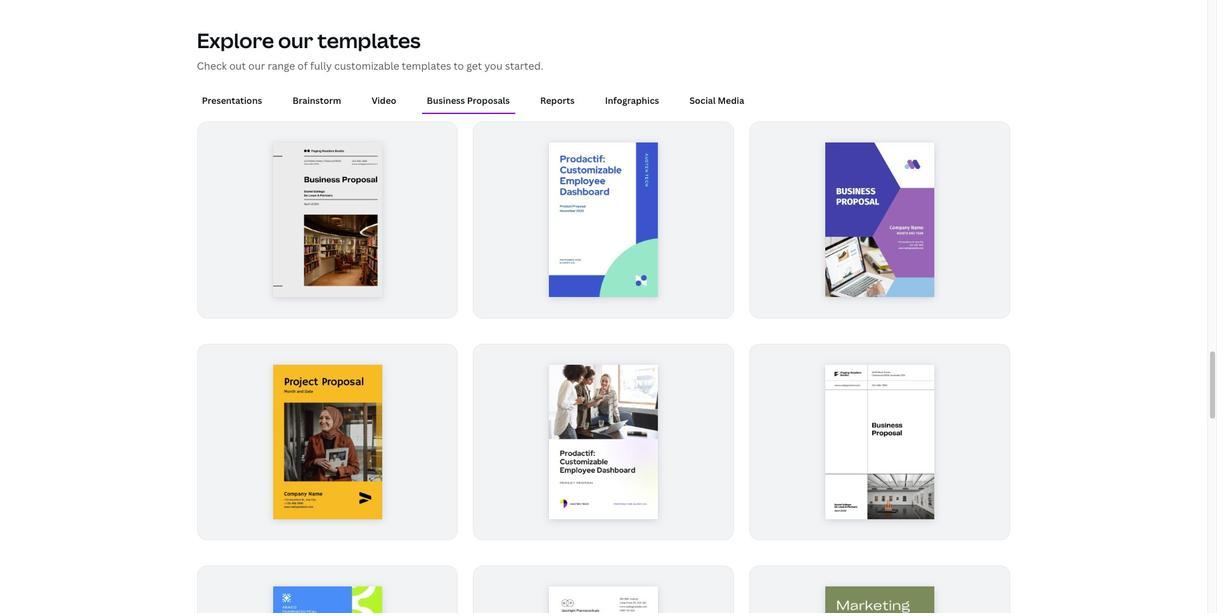 Task type: locate. For each thing, give the bounding box(es) containing it.
our right out
[[248, 59, 265, 73]]

templates
[[318, 27, 421, 54], [402, 59, 451, 73]]

blue casual corporate digital pharmacy business proposal image
[[549, 587, 659, 614]]

blue and green casual corporate digital pharmacy startup business proposal image
[[273, 587, 382, 614]]

to
[[454, 59, 464, 73]]

1 horizontal spatial our
[[278, 27, 313, 54]]

brainstorm
[[293, 94, 341, 106]]

video button
[[367, 89, 402, 113]]

proposals
[[467, 94, 510, 106]]

presentations button
[[197, 89, 267, 113]]

0 vertical spatial our
[[278, 27, 313, 54]]

started.
[[505, 59, 544, 73]]

of
[[298, 59, 308, 73]]

media
[[718, 94, 745, 106]]

our up of
[[278, 27, 313, 54]]

infographics
[[605, 94, 659, 106]]

customizable
[[334, 59, 400, 73]]

infographics button
[[600, 89, 664, 113]]

templates up customizable at the left of page
[[318, 27, 421, 54]]

templates left to at top
[[402, 59, 451, 73]]

explore our templates check out our range of fully customizable templates to get you started.
[[197, 27, 544, 73]]

general proposal in yellow white professional gradient style image
[[273, 365, 382, 520]]

reports button
[[535, 89, 580, 113]]

blue and green casual corporate app development business proposal image
[[549, 143, 659, 298]]

check
[[197, 59, 227, 73]]

our
[[278, 27, 313, 54], [248, 59, 265, 73]]

social
[[690, 94, 716, 106]]

0 horizontal spatial our
[[248, 59, 265, 73]]

1 vertical spatial our
[[248, 59, 265, 73]]

white and dark blue minimalist indie publishing company startup business proposal image
[[826, 365, 935, 520]]



Task type: describe. For each thing, give the bounding box(es) containing it.
you
[[485, 59, 503, 73]]

reports
[[541, 94, 575, 106]]

green and purple professional gradient app development startup business proposal image
[[549, 365, 659, 520]]

1 vertical spatial templates
[[402, 59, 451, 73]]

presentations
[[202, 94, 262, 106]]

business proposals
[[427, 94, 510, 106]]

get
[[467, 59, 482, 73]]

business proposals button
[[422, 89, 515, 113]]

social media button
[[685, 89, 750, 113]]

brainstorm button
[[288, 89, 346, 113]]

general proposal in olive green lavender friendly dynamic style image
[[826, 587, 935, 614]]

social media
[[690, 94, 745, 106]]

0 vertical spatial templates
[[318, 27, 421, 54]]

out
[[229, 59, 246, 73]]

black and gray minimalist indie publishing company business proposal image
[[273, 143, 382, 298]]

explore
[[197, 27, 274, 54]]

video
[[372, 94, 397, 106]]

fully
[[310, 59, 332, 73]]

range
[[268, 59, 295, 73]]

business
[[427, 94, 465, 106]]

general proposal in purple blue friendly dynamic style image
[[826, 143, 935, 298]]



Task type: vqa. For each thing, say whether or not it's contained in the screenshot.
The Get
yes



